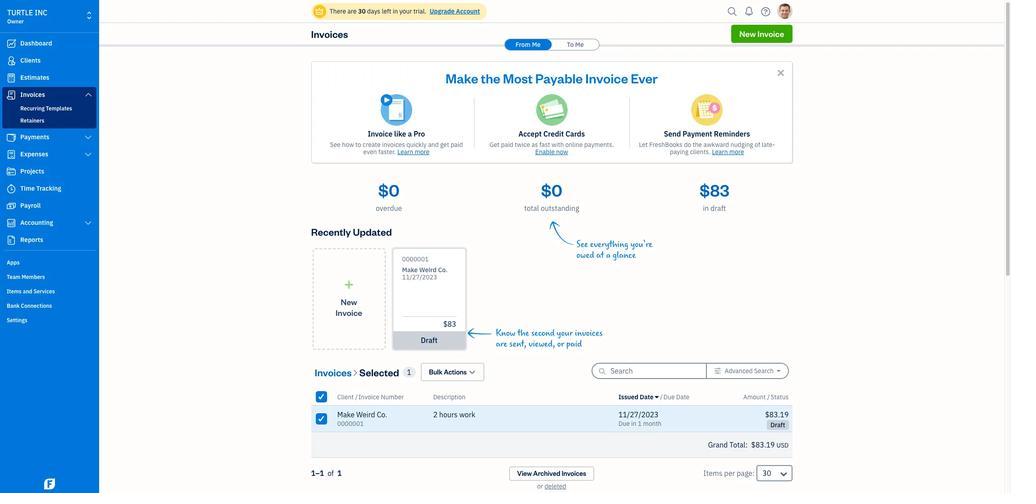 Task type: locate. For each thing, give the bounding box(es) containing it.
items per page:
[[704, 469, 755, 478]]

items inside main element
[[7, 288, 22, 295]]

1 vertical spatial 11/27/2023
[[619, 410, 659, 419]]

like
[[394, 129, 406, 138]]

0 horizontal spatial caretdown image
[[655, 393, 659, 401]]

0 vertical spatial co.
[[438, 266, 448, 274]]

$0 for $0 overdue
[[378, 179, 400, 201]]

payroll link
[[2, 198, 96, 214]]

deleted
[[545, 482, 566, 490]]

the
[[481, 69, 501, 87], [693, 141, 702, 149], [518, 328, 529, 339]]

of
[[755, 141, 761, 149], [328, 469, 334, 478]]

dashboard
[[20, 39, 52, 47]]

expenses link
[[2, 147, 96, 163]]

invoices button
[[315, 365, 352, 379]]

invoice
[[758, 28, 785, 39], [586, 69, 628, 87], [368, 129, 393, 138], [336, 307, 362, 318], [359, 393, 380, 401]]

2 chevron large down image from the top
[[84, 134, 92, 141]]

3 / from the left
[[768, 393, 770, 401]]

the for know the second your invoices are sent, viewed, or paid
[[518, 328, 529, 339]]

0 vertical spatial 0000001
[[402, 255, 429, 263]]

bank connections link
[[2, 299, 96, 312]]

Search text field
[[611, 364, 692, 378]]

0 horizontal spatial or
[[538, 482, 543, 490]]

1 horizontal spatial learn
[[712, 148, 728, 156]]

invoices inside the view archived invoices or deleted
[[562, 469, 587, 478]]

date right "issued"
[[640, 393, 654, 401]]

0 vertical spatial $83.19
[[766, 410, 789, 419]]

$0 inside $0 overdue
[[378, 179, 400, 201]]

2 vertical spatial draft
[[771, 421, 786, 429]]

2 horizontal spatial the
[[693, 141, 702, 149]]

1 horizontal spatial the
[[518, 328, 529, 339]]

team
[[7, 274, 20, 280]]

me right to
[[575, 41, 584, 49]]

actions
[[444, 368, 467, 376]]

1 vertical spatial are
[[496, 339, 508, 349]]

1 vertical spatial see
[[577, 239, 588, 250]]

dashboard image
[[6, 39, 17, 48]]

a right at
[[606, 250, 611, 261]]

main element
[[0, 0, 122, 493]]

invoices inside know the second your invoices are sent, viewed, or paid
[[575, 328, 603, 339]]

new down notifications "icon"
[[740, 28, 756, 39]]

1 vertical spatial 0000001
[[337, 420, 364, 428]]

0 vertical spatial chevron large down image
[[84, 91, 92, 98]]

chevron large down image down the retainers link
[[84, 134, 92, 141]]

learn more
[[398, 148, 430, 156], [712, 148, 745, 156]]

draft inside the $83 in draft
[[711, 204, 726, 213]]

are down "know"
[[496, 339, 508, 349]]

and down "team members" on the bottom left of page
[[23, 288, 32, 295]]

1 horizontal spatial of
[[755, 141, 761, 149]]

1 vertical spatial items
[[704, 469, 723, 478]]

inc
[[35, 8, 47, 17]]

invoices up deleted link
[[562, 469, 587, 478]]

$0 inside "$0 total outstanding"
[[541, 179, 563, 201]]

0 horizontal spatial see
[[330, 141, 341, 149]]

invoice like a pro image
[[381, 94, 412, 126]]

settings image
[[715, 367, 722, 375]]

the right do
[[693, 141, 702, 149]]

1 vertical spatial 30
[[763, 469, 772, 478]]

more down pro
[[415, 148, 430, 156]]

more for send payment reminders
[[730, 148, 745, 156]]

see inside "see everything you're owed at a glance"
[[577, 239, 588, 250]]

description link
[[433, 393, 466, 401]]

1 / from the left
[[355, 393, 358, 401]]

work
[[460, 410, 476, 419]]

caretdown image
[[777, 367, 781, 375], [655, 393, 659, 401]]

co. inside make weird co. 0000001
[[377, 410, 387, 419]]

check image
[[317, 392, 326, 401]]

or down archived
[[538, 482, 543, 490]]

2 horizontal spatial in
[[703, 204, 709, 213]]

0 horizontal spatial the
[[481, 69, 501, 87]]

2 vertical spatial make
[[337, 410, 355, 419]]

see up owed on the bottom of page
[[577, 239, 588, 250]]

/ right client
[[355, 393, 358, 401]]

due right issued date 'link'
[[664, 393, 675, 401]]

new invoice down plus icon
[[336, 296, 362, 318]]

0 vertical spatial the
[[481, 69, 501, 87]]

status
[[771, 393, 789, 401]]

twice
[[515, 141, 530, 149]]

1 horizontal spatial new invoice
[[740, 28, 785, 39]]

0 horizontal spatial invoices
[[382, 141, 405, 149]]

0000001 inside 0000001 make weird co. 11/27/2023
[[402, 255, 429, 263]]

see for see everything you're owed at a glance
[[577, 239, 588, 250]]

$83.19 down status
[[766, 410, 789, 419]]

1 left month on the bottom right of the page
[[638, 420, 642, 428]]

recurring templates link
[[4, 103, 95, 114]]

1 horizontal spatial your
[[557, 328, 573, 339]]

2 horizontal spatial /
[[768, 393, 770, 401]]

invoices for even
[[382, 141, 405, 149]]

close image
[[776, 68, 786, 78]]

even
[[363, 148, 377, 156]]

a left pro
[[408, 129, 412, 138]]

0 vertical spatial new invoice link
[[732, 25, 793, 43]]

me for to me
[[575, 41, 584, 49]]

0 horizontal spatial in
[[393, 7, 398, 15]]

1 horizontal spatial are
[[496, 339, 508, 349]]

/ for amount
[[768, 393, 770, 401]]

bulk
[[429, 368, 443, 376]]

1 vertical spatial or
[[538, 482, 543, 490]]

1 horizontal spatial weird
[[419, 266, 437, 274]]

0 vertical spatial new invoice
[[740, 28, 785, 39]]

of right 1–1
[[328, 469, 334, 478]]

know the second your invoices are sent, viewed, or paid
[[496, 328, 603, 349]]

credit
[[544, 129, 564, 138]]

0 horizontal spatial paid
[[451, 141, 463, 149]]

money image
[[6, 202, 17, 211]]

make inside make weird co. 0000001
[[337, 410, 355, 419]]

1 horizontal spatial 11/27/2023
[[619, 410, 659, 419]]

client
[[337, 393, 354, 401]]

1–1
[[311, 469, 324, 478]]

0 horizontal spatial 1
[[338, 469, 342, 478]]

and left get
[[428, 141, 439, 149]]

estimate image
[[6, 73, 17, 82]]

1 left bulk
[[407, 368, 412, 377]]

more
[[415, 148, 430, 156], [730, 148, 745, 156]]

$83.19 right : on the right bottom
[[752, 440, 775, 449]]

outstanding
[[541, 204, 580, 213]]

0 horizontal spatial make
[[337, 410, 355, 419]]

$0 for $0 total outstanding
[[541, 179, 563, 201]]

2 learn more from the left
[[712, 148, 745, 156]]

11/27/2023 due in 1 month
[[619, 410, 662, 428]]

invoice image
[[6, 91, 17, 100]]

caretdown image inside advanced search dropdown button
[[777, 367, 781, 375]]

1 vertical spatial weird
[[356, 410, 375, 419]]

/ left status link
[[768, 393, 770, 401]]

0 vertical spatial a
[[408, 129, 412, 138]]

0 horizontal spatial items
[[7, 288, 22, 295]]

archived
[[533, 469, 561, 478]]

or inside the view archived invoices or deleted
[[538, 482, 543, 490]]

caretdown image right search
[[777, 367, 781, 375]]

1 horizontal spatial a
[[606, 250, 611, 261]]

1 vertical spatial of
[[328, 469, 334, 478]]

1 horizontal spatial due
[[664, 393, 675, 401]]

0 vertical spatial of
[[755, 141, 761, 149]]

30 inside field
[[763, 469, 772, 478]]

1 right 1–1
[[338, 469, 342, 478]]

0 horizontal spatial co.
[[377, 410, 387, 419]]

2 vertical spatial chevron large down image
[[84, 151, 92, 158]]

late-
[[762, 141, 775, 149]]

the up sent,
[[518, 328, 529, 339]]

1 horizontal spatial me
[[575, 41, 584, 49]]

your left trial.
[[400, 7, 412, 15]]

items and services
[[7, 288, 55, 295]]

owner
[[7, 18, 24, 25]]

advanced
[[725, 367, 753, 375]]

view archived invoices or deleted
[[517, 469, 587, 490]]

0 horizontal spatial 0000001
[[337, 420, 364, 428]]

date down search text box
[[677, 393, 690, 401]]

0 horizontal spatial date
[[640, 393, 654, 401]]

0 horizontal spatial weird
[[356, 410, 375, 419]]

new invoice down go to help image
[[740, 28, 785, 39]]

2
[[433, 410, 438, 419]]

usd
[[777, 441, 789, 449]]

more down reminders
[[730, 148, 745, 156]]

issued date link
[[619, 393, 660, 401]]

recurring templates
[[20, 105, 72, 112]]

how
[[342, 141, 354, 149]]

client / invoice number
[[337, 393, 404, 401]]

0 horizontal spatial 30
[[358, 7, 366, 15]]

0 vertical spatial invoices
[[382, 141, 405, 149]]

1 horizontal spatial see
[[577, 239, 588, 250]]

see
[[330, 141, 341, 149], [577, 239, 588, 250]]

0 horizontal spatial $83
[[443, 320, 456, 329]]

draft inside $83.19 draft
[[771, 421, 786, 429]]

1 $0 from the left
[[378, 179, 400, 201]]

invoices up check icon
[[315, 366, 352, 378]]

selected
[[360, 366, 399, 378]]

1 vertical spatial make
[[402, 266, 418, 274]]

know
[[496, 328, 516, 339]]

recurring
[[20, 105, 45, 112]]

invoices up recurring
[[20, 91, 45, 99]]

learn right faster.
[[398, 148, 413, 156]]

invoices link
[[2, 87, 96, 103]]

timer image
[[6, 184, 17, 193]]

1 horizontal spatial learn more
[[712, 148, 745, 156]]

chevron large down image up recurring templates link
[[84, 91, 92, 98]]

invoice up create
[[368, 129, 393, 138]]

caretdown image inside issued date 'link'
[[655, 393, 659, 401]]

1 vertical spatial a
[[606, 250, 611, 261]]

1
[[407, 368, 412, 377], [638, 420, 642, 428], [338, 469, 342, 478]]

reports link
[[2, 232, 96, 248]]

plus image
[[344, 280, 354, 289]]

11/27/2023 inside 11/27/2023 due in 1 month
[[619, 410, 659, 419]]

1 vertical spatial your
[[557, 328, 573, 339]]

0 horizontal spatial a
[[408, 129, 412, 138]]

2 more from the left
[[730, 148, 745, 156]]

1 vertical spatial due
[[619, 420, 630, 428]]

paid inside accept credit cards get paid twice as fast with online payments. enable now
[[501, 141, 514, 149]]

1 horizontal spatial paid
[[501, 141, 514, 149]]

1 more from the left
[[415, 148, 430, 156]]

send payment reminders
[[664, 129, 750, 138]]

items for items and services
[[7, 288, 22, 295]]

30 right page: at the right bottom of the page
[[763, 469, 772, 478]]

0 vertical spatial in
[[393, 7, 398, 15]]

0 horizontal spatial new invoice
[[336, 296, 362, 318]]

1 horizontal spatial new
[[740, 28, 756, 39]]

more for invoice like a pro
[[415, 148, 430, 156]]

0 vertical spatial 11/27/2023
[[402, 273, 437, 281]]

$0 up overdue
[[378, 179, 400, 201]]

1 learn more from the left
[[398, 148, 430, 156]]

chevron large down image
[[84, 220, 92, 227]]

client image
[[6, 56, 17, 65]]

see inside see how to create invoices quickly and get paid even faster.
[[330, 141, 341, 149]]

1 horizontal spatial invoices
[[575, 328, 603, 339]]

let
[[639, 141, 648, 149]]

are inside know the second your invoices are sent, viewed, or paid
[[496, 339, 508, 349]]

chevron large down image up projects link on the top
[[84, 151, 92, 158]]

1 vertical spatial in
[[703, 204, 709, 213]]

most
[[503, 69, 533, 87]]

30 left 'days'
[[358, 7, 366, 15]]

invoices
[[382, 141, 405, 149], [575, 328, 603, 339]]

1 chevron large down image from the top
[[84, 91, 92, 98]]

0 vertical spatial weird
[[419, 266, 437, 274]]

3 chevron large down image from the top
[[84, 151, 92, 158]]

2 vertical spatial the
[[518, 328, 529, 339]]

chevron large down image for expenses
[[84, 151, 92, 158]]

expense image
[[6, 150, 17, 159]]

chevron large down image inside invoices "link"
[[84, 91, 92, 98]]

co. inside 0000001 make weird co. 11/27/2023
[[438, 266, 448, 274]]

0 horizontal spatial learn
[[398, 148, 413, 156]]

view archived invoices link
[[509, 467, 595, 481]]

are
[[348, 7, 357, 15], [496, 339, 508, 349]]

2 $0 from the left
[[541, 179, 563, 201]]

trial.
[[414, 7, 427, 15]]

your
[[400, 7, 412, 15], [557, 328, 573, 339]]

are right "there"
[[348, 7, 357, 15]]

dashboard link
[[2, 36, 96, 52]]

of left late-
[[755, 141, 761, 149]]

1 horizontal spatial caretdown image
[[777, 367, 781, 375]]

or right viewed, on the right of the page
[[558, 339, 565, 349]]

1 vertical spatial invoices
[[575, 328, 603, 339]]

search image
[[726, 5, 740, 18]]

0 horizontal spatial new
[[341, 296, 357, 307]]

1 inside 11/27/2023 due in 1 month
[[638, 420, 642, 428]]

0 vertical spatial caretdown image
[[777, 367, 781, 375]]

2 horizontal spatial paid
[[567, 339, 582, 349]]

me right from
[[532, 41, 541, 49]]

0 vertical spatial see
[[330, 141, 341, 149]]

items down team in the left bottom of the page
[[7, 288, 22, 295]]

1 me from the left
[[532, 41, 541, 49]]

1 horizontal spatial items
[[704, 469, 723, 478]]

$0 up outstanding
[[541, 179, 563, 201]]

1 date from the left
[[640, 393, 654, 401]]

caretdown image left due date
[[655, 393, 659, 401]]

page:
[[737, 469, 755, 478]]

weird inside 0000001 make weird co. 11/27/2023
[[419, 266, 437, 274]]

owed
[[577, 250, 594, 261]]

$83 for $83
[[443, 320, 456, 329]]

accept credit cards image
[[536, 94, 568, 126]]

0 horizontal spatial new invoice link
[[313, 248, 386, 350]]

the inside let freshbooks do the awkward nudging of late- paying clients.
[[693, 141, 702, 149]]

1 horizontal spatial and
[[428, 141, 439, 149]]

0 horizontal spatial more
[[415, 148, 430, 156]]

1–1 of 1
[[311, 469, 342, 478]]

items left per
[[704, 469, 723, 478]]

0 vertical spatial make
[[446, 69, 479, 87]]

cards
[[566, 129, 585, 138]]

1 horizontal spatial $0
[[541, 179, 563, 201]]

see left how
[[330, 141, 341, 149]]

do
[[684, 141, 692, 149]]

the left most
[[481, 69, 501, 87]]

a
[[408, 129, 412, 138], [606, 250, 611, 261]]

2 vertical spatial in
[[632, 420, 637, 428]]

chevron large down image
[[84, 91, 92, 98], [84, 134, 92, 141], [84, 151, 92, 158]]

1 horizontal spatial 0000001
[[402, 255, 429, 263]]

new down plus icon
[[341, 296, 357, 307]]

due down "issued"
[[619, 420, 630, 428]]

learn more down reminders
[[712, 148, 745, 156]]

total
[[730, 440, 746, 449]]

1 horizontal spatial or
[[558, 339, 565, 349]]

2 me from the left
[[575, 41, 584, 49]]

1 vertical spatial the
[[693, 141, 702, 149]]

accounting
[[20, 219, 53, 227]]

retainers
[[20, 117, 44, 124]]

1 horizontal spatial in
[[632, 420, 637, 428]]

freshbooks image
[[42, 479, 57, 490]]

turtle inc owner
[[7, 8, 47, 25]]

invoices inside see how to create invoices quickly and get paid even faster.
[[382, 141, 405, 149]]

/ left due date 'link'
[[660, 393, 663, 401]]

in inside 11/27/2023 due in 1 month
[[632, 420, 637, 428]]

learn for reminders
[[712, 148, 728, 156]]

and inside see how to create invoices quickly and get paid even faster.
[[428, 141, 439, 149]]

1 horizontal spatial $83
[[700, 179, 730, 201]]

invoices
[[311, 27, 348, 40], [20, 91, 45, 99], [315, 366, 352, 378], [562, 469, 587, 478]]

0 vertical spatial items
[[7, 288, 22, 295]]

0 horizontal spatial learn more
[[398, 148, 430, 156]]

$83.19
[[766, 410, 789, 419], [752, 440, 775, 449]]

1 horizontal spatial make
[[402, 266, 418, 274]]

0 horizontal spatial due
[[619, 420, 630, 428]]

$83 in draft
[[700, 179, 730, 213]]

payment image
[[6, 133, 17, 142]]

1 horizontal spatial 30
[[763, 469, 772, 478]]

new invoice link for know the second your invoices are sent, viewed, or paid
[[313, 248, 386, 350]]

me
[[532, 41, 541, 49], [575, 41, 584, 49]]

your right second on the right of page
[[557, 328, 573, 339]]

1 horizontal spatial more
[[730, 148, 745, 156]]

issued date
[[619, 393, 654, 401]]

1 learn from the left
[[398, 148, 413, 156]]

let freshbooks do the awkward nudging of late- paying clients.
[[639, 141, 775, 156]]

learn more down pro
[[398, 148, 430, 156]]

the inside know the second your invoices are sent, viewed, or paid
[[518, 328, 529, 339]]

get
[[490, 141, 500, 149]]

0 horizontal spatial 11/27/2023
[[402, 273, 437, 281]]

2 date from the left
[[677, 393, 690, 401]]

invoices inside "link"
[[20, 91, 45, 99]]

items for items per page:
[[704, 469, 723, 478]]

learn right clients.
[[712, 148, 728, 156]]

2 learn from the left
[[712, 148, 728, 156]]

nudging
[[731, 141, 754, 149]]

1 vertical spatial and
[[23, 288, 32, 295]]

projects
[[20, 167, 44, 175]]

new
[[740, 28, 756, 39], [341, 296, 357, 307]]



Task type: vqa. For each thing, say whether or not it's contained in the screenshot.


Task type: describe. For each thing, give the bounding box(es) containing it.
0 horizontal spatial draft
[[421, 336, 438, 345]]

learn for a
[[398, 148, 413, 156]]

0 horizontal spatial of
[[328, 469, 334, 478]]

clients.
[[690, 148, 711, 156]]

/ for client
[[355, 393, 358, 401]]

0000001 inside make weird co. 0000001
[[337, 420, 364, 428]]

chevron large down image for invoices
[[84, 91, 92, 98]]

reports
[[20, 236, 43, 244]]

payments link
[[2, 129, 96, 146]]

in inside the $83 in draft
[[703, 204, 709, 213]]

grand
[[708, 440, 728, 449]]

project image
[[6, 167, 17, 176]]

due inside 11/27/2023 due in 1 month
[[619, 420, 630, 428]]

$0 overdue
[[376, 179, 402, 213]]

members
[[22, 274, 45, 280]]

chevrondown image
[[468, 367, 477, 377]]

chart image
[[6, 219, 17, 228]]

quickly
[[407, 141, 427, 149]]

0 horizontal spatial your
[[400, 7, 412, 15]]

report image
[[6, 236, 17, 245]]

days
[[367, 7, 381, 15]]

the for make the most payable invoice ever
[[481, 69, 501, 87]]

overdue
[[376, 204, 402, 213]]

templates
[[46, 105, 72, 112]]

date for due date
[[677, 393, 690, 401]]

paying
[[670, 148, 689, 156]]

0 vertical spatial 1
[[407, 368, 412, 377]]

date for issued date
[[640, 393, 654, 401]]

crown image
[[315, 7, 324, 16]]

estimates link
[[2, 70, 96, 86]]

and inside main element
[[23, 288, 32, 295]]

learn more for reminders
[[712, 148, 745, 156]]

create
[[363, 141, 381, 149]]

notifications image
[[742, 2, 757, 20]]

invoice down go to help image
[[758, 28, 785, 39]]

payable
[[536, 69, 583, 87]]

or inside know the second your invoices are sent, viewed, or paid
[[558, 339, 565, 349]]

from me link
[[505, 39, 552, 50]]

0000001 make weird co. 11/27/2023
[[402, 255, 448, 281]]

new inside new invoice
[[341, 296, 357, 307]]

see everything you're owed at a glance
[[577, 239, 653, 261]]

now
[[557, 148, 568, 156]]

2 vertical spatial 1
[[338, 469, 342, 478]]

advanced search
[[725, 367, 774, 375]]

amount
[[744, 393, 766, 401]]

bank
[[7, 302, 20, 309]]

team members link
[[2, 270, 96, 284]]

invoice left ever
[[586, 69, 628, 87]]

bulk actions
[[429, 368, 467, 376]]

of inside let freshbooks do the awkward nudging of late- paying clients.
[[755, 141, 761, 149]]

Items per page: field
[[757, 465, 793, 481]]

2 hours work link
[[423, 405, 615, 432]]

chevron large down image for payments
[[84, 134, 92, 141]]

sent,
[[510, 339, 527, 349]]

check image
[[317, 414, 326, 423]]

make inside 0000001 make weird co. 11/27/2023
[[402, 266, 418, 274]]

account
[[456, 7, 480, 15]]

upgrade
[[430, 7, 455, 15]]

get
[[440, 141, 449, 149]]

online
[[566, 141, 583, 149]]

enable
[[536, 148, 555, 156]]

11/27/2023 inside 0000001 make weird co. 11/27/2023
[[402, 273, 437, 281]]

connections
[[21, 302, 52, 309]]

1 vertical spatial $83.19
[[752, 440, 775, 449]]

recently
[[311, 225, 351, 238]]

your inside know the second your invoices are sent, viewed, or paid
[[557, 328, 573, 339]]

see for see how to create invoices quickly and get paid even faster.
[[330, 141, 341, 149]]

you're
[[631, 239, 653, 250]]

with
[[552, 141, 564, 149]]

tracking
[[36, 184, 61, 192]]

send
[[664, 129, 681, 138]]

me for from me
[[532, 41, 541, 49]]

make for make weird co. 0000001
[[337, 410, 355, 419]]

0 vertical spatial due
[[664, 393, 675, 401]]

clients link
[[2, 53, 96, 69]]

a inside "see everything you're owed at a glance"
[[606, 250, 611, 261]]

amount link
[[744, 393, 768, 401]]

send payment reminders image
[[692, 94, 723, 126]]

invoices down "there"
[[311, 27, 348, 40]]

weird inside make weird co. 0000001
[[356, 410, 375, 419]]

invoices for paid
[[575, 328, 603, 339]]

number
[[381, 393, 404, 401]]

settings
[[7, 317, 27, 324]]

month
[[643, 420, 662, 428]]

at
[[597, 250, 604, 261]]

paid inside know the second your invoices are sent, viewed, or paid
[[567, 339, 582, 349]]

due date link
[[664, 393, 690, 401]]

reminders
[[714, 129, 750, 138]]

invoice right client link
[[359, 393, 380, 401]]

payment
[[683, 129, 713, 138]]

deleted link
[[545, 482, 566, 490]]

per
[[725, 469, 735, 478]]

1 vertical spatial new invoice
[[336, 296, 362, 318]]

client link
[[337, 393, 355, 401]]

to me link
[[552, 39, 599, 50]]

$83 for $83 in draft
[[700, 179, 730, 201]]

left
[[382, 7, 391, 15]]

to me
[[567, 41, 584, 49]]

from
[[516, 41, 531, 49]]

2 / from the left
[[660, 393, 663, 401]]

make the most payable invoice ever
[[446, 69, 658, 87]]

make for make the most payable invoice ever
[[446, 69, 479, 87]]

settings link
[[2, 313, 96, 327]]

invoice down plus icon
[[336, 307, 362, 318]]

bulk actions button
[[421, 363, 485, 381]]

0 vertical spatial 30
[[358, 7, 366, 15]]

to
[[567, 41, 574, 49]]

see how to create invoices quickly and get paid even faster.
[[330, 141, 463, 156]]

description
[[433, 393, 466, 401]]

amount / status
[[744, 393, 789, 401]]

accept credit cards get paid twice as fast with online payments. enable now
[[490, 129, 614, 156]]

hours
[[439, 410, 458, 419]]

learn more for a
[[398, 148, 430, 156]]

retainers link
[[4, 115, 95, 126]]

:
[[746, 440, 748, 449]]

invoice like a pro
[[368, 129, 425, 138]]

issued
[[619, 393, 639, 401]]

go to help image
[[759, 5, 773, 18]]

to
[[356, 141, 361, 149]]

everything
[[590, 239, 629, 250]]

status link
[[771, 393, 789, 401]]

payroll
[[20, 202, 41, 210]]

apps
[[7, 259, 20, 266]]

0 vertical spatial are
[[348, 7, 357, 15]]

grand total : $83.19 usd
[[708, 440, 789, 449]]

new invoice link for invoices
[[732, 25, 793, 43]]

ever
[[631, 69, 658, 87]]

glance
[[613, 250, 636, 261]]

paid inside see how to create invoices quickly and get paid even faster.
[[451, 141, 463, 149]]

due date
[[664, 393, 690, 401]]



